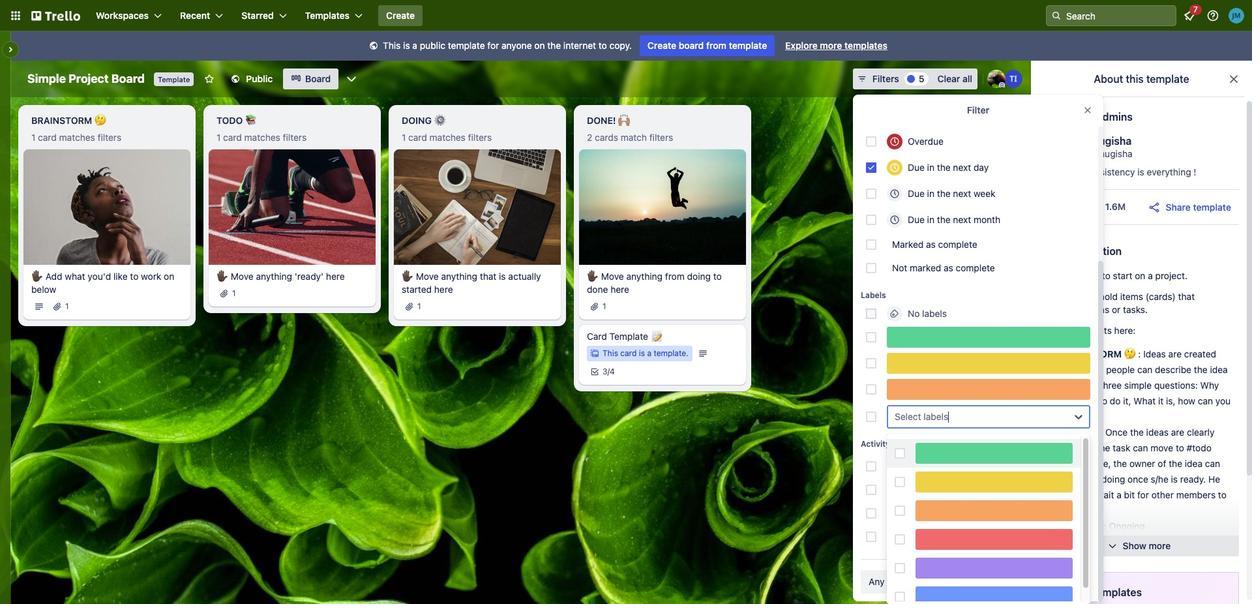 Task type: describe. For each thing, give the bounding box(es) containing it.
done
[[587, 284, 608, 295]]

marked
[[910, 262, 942, 273]]

in for due in the next day
[[927, 162, 935, 173]]

1 vertical spatial complete
[[956, 262, 995, 273]]

template right public
[[448, 40, 485, 51]]

recent button
[[172, 5, 231, 26]]

simple for simple board to start on a project.
[[1044, 270, 1073, 281]]

here,
[[1089, 458, 1111, 469]]

due for due in the next week
[[908, 188, 925, 199]]

done! 🙌🏽 2 cards match filters
[[587, 115, 673, 143]]

project
[[69, 72, 109, 85]]

: left ongoing
[[1104, 521, 1107, 532]]

add
[[46, 270, 62, 282]]

color: blue, title: none image
[[916, 586, 1073, 604]]

close popover image
[[1083, 105, 1093, 115]]

create button
[[378, 5, 423, 26]]

starred button
[[234, 5, 295, 26]]

#todo
[[1187, 442, 1212, 453]]

: left finished
[[1104, 536, 1106, 547]]

filters for done! 🙌🏽 2 cards match filters
[[650, 132, 673, 143]]

star or unstar board image
[[204, 74, 215, 84]]

0 horizontal spatial template
[[158, 75, 190, 83]]

next for day
[[953, 162, 971, 173]]

board for simple
[[1075, 270, 1100, 281]]

members
[[1177, 489, 1216, 500]]

explore
[[786, 40, 818, 51]]

0 horizontal spatial move
[[1060, 474, 1083, 485]]

three
[[1100, 380, 1122, 391]]

the inside : ideas are created here. here people can describe the idea following three simple questions: why you wish to do it, what it is, how can you do it.
[[1194, 364, 1208, 375]]

doing for doing ⚙️ : ongoing done! 🙌🏽 : finished
[[1060, 521, 1090, 532]]

the right once
[[1131, 427, 1144, 438]]

this for this is a public template for anyone on the internet to copy.
[[383, 40, 401, 51]]

not marked as complete
[[892, 262, 995, 273]]

todo 📚
[[1060, 427, 1101, 438]]

0 vertical spatial for
[[488, 40, 499, 51]]

two
[[959, 484, 974, 495]]

are inside : once the ideas are clearly defined, the task can move to #todo stage. here, the owner of the idea can move to #doing once s/he is ready. he can also wait a bit for other members to join.
[[1171, 427, 1185, 438]]

everything
[[1147, 166, 1192, 177]]

workspaces button
[[88, 5, 170, 26]]

active in the last week
[[887, 461, 981, 472]]

idea inside : once the ideas are clearly defined, the task can move to #todo stage. here, the owner of the idea can move to #doing once s/he is ready. he can also wait a bit for other members to join.
[[1185, 458, 1203, 469]]

doing ⚙️ 1 card matches filters
[[402, 115, 492, 143]]

each
[[1044, 291, 1065, 302]]

about this template
[[1094, 73, 1190, 85]]

there are 4 lists here:
[[1044, 325, 1136, 336]]

last down color: orange, title: none "image"
[[982, 531, 997, 542]]

here for ✋🏿 move anything that is actually started here
[[434, 284, 453, 295]]

done! inside doing ⚙️ : ongoing done! 🙌🏽 : finished
[[1060, 536, 1090, 547]]

open information menu image
[[1207, 9, 1220, 22]]

this card is a template.
[[603, 348, 689, 358]]

board for board admins
[[1065, 111, 1095, 123]]

primary element
[[0, 0, 1252, 31]]

items
[[1121, 291, 1144, 302]]

weeks for active in the last two weeks
[[977, 484, 1003, 495]]

weeks for active in the last four weeks
[[979, 508, 1005, 519]]

create board from template link
[[640, 35, 775, 56]]

0 vertical spatial four
[[959, 508, 976, 519]]

anything for that
[[441, 270, 478, 282]]

move for ✋🏿 move anything that is actually started here
[[416, 270, 439, 282]]

1 inside 'todo 📚 1 card matches filters'
[[217, 132, 221, 143]]

template right the this
[[1147, 73, 1190, 85]]

to inside : ideas are created here. here people can describe the idea following three simple questions: why you wish to do it, what it is, how can you do it.
[[1099, 395, 1108, 406]]

match inside done! 🙌🏽 2 cards match filters
[[621, 132, 647, 143]]

can down why
[[1198, 395, 1213, 406]]

is left the everything
[[1138, 166, 1145, 177]]

the right 'of'
[[1169, 458, 1183, 469]]

templates
[[305, 10, 350, 21]]

⚙️ for done!
[[1093, 521, 1104, 532]]

card template 📝 link
[[587, 330, 738, 343]]

is down card template 📝
[[639, 348, 645, 358]]

workspaces
[[96, 10, 149, 21]]

doing
[[687, 270, 711, 282]]

board admins
[[1065, 111, 1133, 123]]

color: red, title: none image
[[916, 529, 1073, 550]]

from inside create board from template link
[[706, 40, 727, 51]]

0 vertical spatial are
[[1071, 325, 1085, 336]]

marked as complete
[[892, 239, 978, 250]]

todo for todo 📚 1 card matches filters
[[217, 115, 243, 126]]

3 / 4
[[603, 366, 615, 376]]

it.
[[1073, 411, 1081, 422]]

show more
[[1123, 540, 1171, 551]]

for inside : once the ideas are clearly defined, the task can move to #todo stage. here, the owner of the idea can move to #doing once s/he is ready. he can also wait a bit for other members to join.
[[1138, 489, 1149, 500]]

✋🏿 for ✋🏿 move anything that is actually started here
[[402, 270, 414, 282]]

1 you from the left
[[1060, 395, 1075, 406]]

the down task
[[1114, 458, 1127, 469]]

dmugisha link
[[1084, 135, 1132, 147]]

✋🏿 move anything 'ready' here link
[[217, 270, 368, 283]]

in right the activity
[[956, 531, 963, 542]]

doing for doing ⚙️ 1 card matches filters
[[402, 115, 432, 126]]

color: purple, title: none image
[[916, 558, 1073, 579]]

customize views image
[[345, 72, 358, 85]]

last for four
[[942, 508, 957, 519]]

labels for select labels
[[924, 411, 949, 422]]

active for active in the last week
[[887, 461, 913, 472]]

last for two
[[942, 484, 957, 495]]

here for ✋🏿 move anything from doing to done here
[[611, 284, 629, 295]]

card template 📝
[[587, 331, 663, 342]]

more for explore
[[820, 40, 842, 51]]

template inside button
[[1193, 201, 1232, 212]]

are inside : ideas are created here. here people can describe the idea following three simple questions: why you wish to do it, what it is, how can you do it.
[[1169, 348, 1182, 359]]

1 vertical spatial template
[[610, 331, 648, 342]]

BRAINSTORM 🤔 text field
[[23, 110, 190, 131]]

: once the ideas are clearly defined, the task can move to #todo stage. here, the owner of the idea can move to #doing once s/he is ready. he can also wait a bit for other members to join.
[[1060, 427, 1227, 516]]

the up here,
[[1097, 442, 1111, 453]]

✋🏿 for ✋🏿 move anything 'ready' here
[[217, 270, 228, 282]]

tasks.
[[1123, 304, 1148, 315]]

1 inside doing ⚙️ 1 card matches filters
[[402, 132, 406, 143]]

without
[[887, 531, 920, 542]]

below
[[31, 284, 56, 295]]

✋🏿 move anything that is actually started here
[[402, 270, 541, 295]]

✋🏿 move anything from doing to done here link
[[587, 270, 738, 296]]

ready.
[[1181, 474, 1206, 485]]

move for ✋🏿 move anything 'ready' here
[[231, 270, 254, 282]]

overdue
[[908, 136, 944, 147]]

templates button
[[297, 5, 371, 26]]

search image
[[1052, 10, 1062, 21]]

(cards)
[[1146, 291, 1176, 302]]

✋🏿 move anything 'ready' here
[[217, 270, 345, 282]]

🙌🏽 inside doing ⚙️ : ongoing done! 🙌🏽 : finished
[[1092, 536, 1104, 547]]

0 vertical spatial complete
[[938, 239, 978, 250]]

consistency is everything !
[[1084, 166, 1197, 177]]

also
[[1078, 489, 1095, 500]]

in for active in the last four weeks
[[916, 508, 923, 519]]

represent
[[1044, 304, 1085, 315]]

the down 'active in the last week'
[[926, 484, 939, 495]]

from inside ✋🏿 move anything from doing to done here
[[665, 270, 685, 282]]

share template button
[[1148, 200, 1232, 214]]

starred
[[242, 10, 274, 21]]

ideas inside : once the ideas are clearly defined, the task can move to #todo stage. here, the owner of the idea can move to #doing once s/he is ready. he can also wait a bit for other members to join.
[[1147, 427, 1169, 438]]

to up also on the right
[[1085, 474, 1094, 485]]

active in the last two weeks
[[887, 484, 1003, 495]]

brainstorm 🤔
[[1060, 348, 1136, 359]]

in for due in the next month
[[927, 214, 935, 225]]

on for this is a public template for anyone on the internet to copy.
[[534, 40, 545, 51]]

card for doing ⚙️ 1 card matches filters
[[408, 132, 427, 143]]

due in the next week
[[908, 188, 996, 199]]

the up active in the last two weeks at the right bottom of the page
[[926, 461, 939, 472]]

share template
[[1166, 201, 1232, 212]]

'ready'
[[295, 270, 324, 282]]

due for due in the next day
[[908, 162, 925, 173]]

how
[[1178, 395, 1196, 406]]

TODO 📚 text field
[[209, 110, 376, 131]]

select
[[895, 411, 922, 422]]

task
[[1113, 442, 1131, 453]]

finished
[[1109, 536, 1144, 547]]

to inside ✋🏿 move anything from doing to done here
[[713, 270, 722, 282]]

s/he
[[1151, 474, 1169, 485]]

it,
[[1123, 395, 1131, 406]]

of
[[1158, 458, 1167, 469]]

: ideas are created here. here people can describe the idea following three simple questions: why you wish to do it, what it is, how can you do it.
[[1060, 348, 1231, 422]]

to left start at the top
[[1102, 270, 1111, 281]]

to inside ✋🏿 add what you'd like to work on below
[[130, 270, 139, 282]]

filters for doing ⚙️ 1 card matches filters
[[468, 132, 492, 143]]

color: green, title: none element
[[887, 327, 1091, 348]]

simple project board
[[27, 72, 145, 85]]

a inside : once the ideas are clearly defined, the task can move to #todo stage. here, the owner of the idea can move to #doing once s/he is ready. he can also wait a bit for other members to join.
[[1117, 489, 1122, 500]]

share
[[1166, 201, 1191, 212]]

2 horizontal spatial on
[[1135, 270, 1146, 281]]

✋🏿 add what you'd like to work on below
[[31, 270, 174, 295]]

2 you from the left
[[1216, 395, 1231, 406]]

card for todo 📚 1 card matches filters
[[223, 132, 242, 143]]

the left internet
[[547, 40, 561, 51]]

people
[[1107, 364, 1135, 375]]

2 vertical spatial weeks
[[1019, 531, 1045, 542]]

project.
[[1156, 270, 1188, 281]]

can up join.
[[1060, 489, 1075, 500]]

admins
[[1097, 111, 1133, 123]]

this is a public template for anyone on the internet to copy.
[[383, 40, 632, 51]]

a left public
[[413, 40, 418, 51]]

0 horizontal spatial do
[[1060, 411, 1071, 422]]

stage.
[[1060, 458, 1086, 469]]

describe
[[1155, 364, 1192, 375]]

next for month
[[953, 214, 971, 225]]

matches for ⚙️
[[430, 132, 466, 143]]

a down 📝
[[647, 348, 652, 358]]

to left copy.
[[599, 40, 607, 51]]



Task type: vqa. For each thing, say whether or not it's contained in the screenshot.
'Premium'
no



Task type: locate. For each thing, give the bounding box(es) containing it.
filters down todo 📚 text box
[[283, 132, 307, 143]]

0 horizontal spatial 🙌🏽
[[618, 115, 630, 126]]

0 vertical spatial todo
[[217, 115, 243, 126]]

matches down brainstorm 🤔 'text field'
[[59, 132, 95, 143]]

clearly
[[1187, 427, 1215, 438]]

board right project
[[111, 72, 145, 85]]

Search field
[[1062, 6, 1176, 25]]

complete down due in the next month
[[938, 239, 978, 250]]

more inside button
[[1149, 540, 1171, 551]]

1 horizontal spatial on
[[534, 40, 545, 51]]

doing ⚙️ : ongoing done! 🙌🏽 : finished
[[1060, 521, 1145, 547]]

0 vertical spatial ideas
[[1087, 304, 1110, 315]]

3 matches from the left
[[430, 132, 466, 143]]

1 horizontal spatial 🙌🏽
[[1092, 536, 1104, 547]]

2 due from the top
[[908, 188, 925, 199]]

2 horizontal spatial here
[[611, 284, 629, 295]]

✋🏿 for ✋🏿 move anything from doing to done here
[[587, 270, 599, 282]]

2
[[587, 132, 593, 143]]

1 horizontal spatial create
[[648, 40, 677, 51]]

4 filters from the left
[[650, 132, 673, 143]]

show more button
[[1039, 536, 1239, 556]]

anything inside ✋🏿 move anything that is actually started here
[[441, 270, 478, 282]]

like
[[113, 270, 128, 282]]

do left it.
[[1060, 411, 1071, 422]]

0 horizontal spatial from
[[665, 270, 685, 282]]

is left public
[[403, 40, 410, 51]]

2 horizontal spatial matches
[[430, 132, 466, 143]]

2 active from the top
[[887, 484, 913, 495]]

2 matches from the left
[[244, 132, 280, 143]]

3 ✋🏿 from the left
[[402, 270, 414, 282]]

matches for 📚
[[244, 132, 280, 143]]

filters inside brainstorm 🤔 1 card matches filters
[[98, 132, 121, 143]]

about
[[1094, 73, 1124, 85]]

activity
[[861, 439, 890, 449]]

on for ✋🏿 add what you'd like to work on below
[[164, 270, 174, 282]]

⚙️ for matches
[[434, 115, 446, 126]]

⚙️ inside doing ⚙️ : ongoing done! 🙌🏽 : finished
[[1093, 521, 1104, 532]]

that inside ✋🏿 move anything that is actually started here
[[480, 270, 497, 282]]

started
[[402, 284, 432, 295]]

active for active in the last four weeks
[[887, 508, 913, 519]]

defined,
[[1060, 442, 1095, 453]]

0 horizontal spatial simple
[[27, 72, 66, 85]]

is,
[[1166, 395, 1176, 406]]

🤔 inside brainstorm 🤔 1 card matches filters
[[94, 115, 106, 126]]

move down stage.
[[1060, 474, 1083, 485]]

here right the 'ready'
[[326, 270, 345, 282]]

✋🏿 inside ✋🏿 move anything from doing to done here
[[587, 270, 599, 282]]

: left once
[[1101, 427, 1103, 438]]

labels right select
[[924, 411, 949, 422]]

brainstorm inside brainstorm 🤔 1 card matches filters
[[31, 115, 92, 126]]

3 next from the top
[[953, 214, 971, 225]]

create for create
[[386, 10, 415, 21]]

board link
[[283, 68, 339, 89]]

to right 'wish'
[[1099, 395, 1108, 406]]

for left anyone at the left of the page
[[488, 40, 499, 51]]

public button
[[223, 68, 281, 89]]

0 horizontal spatial as
[[926, 239, 936, 250]]

📚 down public button
[[245, 115, 257, 126]]

2 next from the top
[[953, 188, 971, 199]]

7 notifications image
[[1182, 8, 1198, 23]]

questions:
[[1155, 380, 1198, 391]]

0 vertical spatial more
[[820, 40, 842, 51]]

here.
[[1060, 364, 1081, 375]]

1 horizontal spatial template
[[610, 331, 648, 342]]

3 filters from the left
[[468, 132, 492, 143]]

public
[[246, 73, 273, 84]]

done! inside done! 🙌🏽 2 cards match filters
[[587, 115, 616, 126]]

filters
[[873, 73, 899, 84]]

board for create
[[679, 40, 704, 51]]

1 vertical spatial 📚
[[1089, 427, 1101, 438]]

1 vertical spatial labels
[[924, 411, 949, 422]]

here
[[1084, 364, 1104, 375]]

card
[[38, 132, 57, 143], [223, 132, 242, 143], [408, 132, 427, 143], [621, 348, 637, 358]]

1 horizontal spatial four
[[999, 531, 1016, 542]]

1 inside brainstorm 🤔 1 card matches filters
[[31, 132, 35, 143]]

✋🏿 inside ✋🏿 move anything 'ready' here link
[[217, 270, 228, 282]]

0 horizontal spatial ideas
[[1087, 304, 1110, 315]]

filters for todo 📚 1 card matches filters
[[283, 132, 307, 143]]

move inside ✋🏿 move anything from doing to done here
[[601, 270, 624, 282]]

ongoing
[[1110, 521, 1145, 532]]

match right "cards"
[[621, 132, 647, 143]]

clear all
[[938, 73, 973, 84]]

the
[[547, 40, 561, 51], [937, 162, 951, 173], [937, 188, 951, 199], [937, 214, 951, 225], [1194, 364, 1208, 375], [1131, 427, 1144, 438], [1097, 442, 1111, 453], [1114, 458, 1127, 469], [1169, 458, 1183, 469], [926, 461, 939, 472], [926, 484, 939, 495], [926, 508, 939, 519], [966, 531, 979, 542]]

back to home image
[[31, 5, 80, 26]]

dmugisha (dmugisha) image
[[988, 70, 1006, 88]]

week for active in the last week
[[959, 461, 981, 472]]

3
[[603, 366, 608, 376]]

Board name text field
[[21, 68, 151, 89]]

can up simple
[[1138, 364, 1153, 375]]

related templates
[[1053, 586, 1142, 598]]

simple for simple project board
[[27, 72, 66, 85]]

📚 left once
[[1089, 427, 1101, 438]]

other
[[1152, 489, 1174, 500]]

following
[[1060, 380, 1098, 391]]

to right like
[[130, 270, 139, 282]]

1 horizontal spatial match
[[887, 576, 914, 587]]

1 filters from the left
[[98, 132, 121, 143]]

2 move from the left
[[416, 270, 439, 282]]

each list can hold items (cards) that represent ideas or tasks.
[[1044, 291, 1195, 315]]

color: green, title: none image
[[916, 443, 1073, 464]]

are left clearly
[[1171, 427, 1185, 438]]

1 vertical spatial doing
[[1060, 521, 1090, 532]]

1 horizontal spatial matches
[[244, 132, 280, 143]]

done! up "cards"
[[587, 115, 616, 126]]

0 horizontal spatial templates
[[845, 40, 888, 51]]

DONE! 🙌🏽 text field
[[579, 110, 746, 131]]

week up month
[[974, 188, 996, 199]]

0 horizontal spatial four
[[959, 508, 976, 519]]

1 vertical spatial more
[[1149, 540, 1171, 551]]

1 next from the top
[[953, 162, 971, 173]]

1 matches from the left
[[59, 132, 95, 143]]

1 vertical spatial due
[[908, 188, 925, 199]]

📚 for todo 📚
[[1089, 427, 1101, 438]]

simple up each on the right of the page
[[1044, 270, 1073, 281]]

color: orange, title: none element
[[887, 379, 1091, 400]]

in up without
[[916, 508, 923, 519]]

is inside : once the ideas are clearly defined, the task can move to #todo stage. here, the owner of the idea can move to #doing once s/he is ready. he can also wait a bit for other members to join.
[[1171, 474, 1178, 485]]

brainstorm up here
[[1060, 348, 1122, 359]]

active
[[887, 461, 913, 472], [887, 484, 913, 495], [887, 508, 913, 519]]

0 vertical spatial this
[[383, 40, 401, 51]]

0 vertical spatial template
[[158, 75, 190, 83]]

template up this card is a template.
[[610, 331, 648, 342]]

is left the actually
[[499, 270, 506, 282]]

anything inside ✋🏿 move anything from doing to done here
[[627, 270, 663, 282]]

todo for todo 📚
[[1060, 427, 1087, 438]]

next for week
[[953, 188, 971, 199]]

1 vertical spatial create
[[648, 40, 677, 51]]

active up without
[[887, 508, 913, 519]]

0 vertical spatial board
[[679, 40, 704, 51]]

4 ✋🏿 from the left
[[587, 270, 599, 282]]

4 for are
[[1087, 325, 1093, 336]]

📝
[[651, 331, 663, 342]]

labels for no labels
[[922, 308, 947, 319]]

0 horizontal spatial for
[[488, 40, 499, 51]]

0 horizontal spatial done!
[[587, 115, 616, 126]]

0 horizontal spatial doing
[[402, 115, 432, 126]]

explore more templates
[[786, 40, 888, 51]]

do left it,
[[1110, 395, 1121, 406]]

next left month
[[953, 214, 971, 225]]

filters inside doing ⚙️ 1 card matches filters
[[468, 132, 492, 143]]

1 horizontal spatial more
[[1149, 540, 1171, 551]]

🤔 up people
[[1124, 348, 1136, 359]]

due down overdue
[[908, 162, 925, 173]]

2 filters from the left
[[283, 132, 307, 143]]

simple
[[1125, 380, 1152, 391]]

labels right no
[[922, 308, 947, 319]]

2 vertical spatial due
[[908, 214, 925, 225]]

1 horizontal spatial ideas
[[1147, 427, 1169, 438]]

0 horizontal spatial brainstorm
[[31, 115, 92, 126]]

month
[[974, 214, 1001, 225]]

1 horizontal spatial do
[[1110, 395, 1121, 406]]

0 horizontal spatial 🤔
[[94, 115, 106, 126]]

board
[[679, 40, 704, 51], [1075, 270, 1100, 281]]

filters down doing ⚙️ 'text box'
[[468, 132, 492, 143]]

this member is an admin of this board. image
[[999, 82, 1005, 88]]

1 vertical spatial brainstorm
[[1060, 348, 1122, 359]]

idea up why
[[1210, 364, 1228, 375]]

next
[[953, 162, 971, 173], [953, 188, 971, 199], [953, 214, 971, 225]]

create inside button
[[386, 10, 415, 21]]

0 horizontal spatial anything
[[256, 270, 292, 282]]

1 vertical spatial ⚙️
[[1093, 521, 1104, 532]]

📚 for todo 📚 1 card matches filters
[[245, 115, 257, 126]]

matches inside brainstorm 🤔 1 card matches filters
[[59, 132, 95, 143]]

what
[[65, 270, 85, 282]]

1 vertical spatial this
[[603, 348, 618, 358]]

card for brainstorm 🤔 1 card matches filters
[[38, 132, 57, 143]]

more right the show
[[1149, 540, 1171, 551]]

1 horizontal spatial 4
[[1087, 325, 1093, 336]]

here inside ✋🏿 move anything from doing to done here
[[611, 284, 629, 295]]

board for board
[[305, 73, 331, 84]]

that inside each list can hold items (cards) that represent ideas or tasks.
[[1179, 291, 1195, 302]]

card
[[587, 331, 607, 342]]

related
[[1053, 586, 1090, 598]]

activity
[[923, 531, 953, 542]]

last left two
[[942, 484, 957, 495]]

select labels
[[895, 411, 949, 422]]

card down doing ⚙️ 'text box'
[[408, 132, 427, 143]]

2 horizontal spatial anything
[[627, 270, 663, 282]]

wait
[[1097, 489, 1114, 500]]

1 vertical spatial templates
[[1093, 586, 1142, 598]]

on inside ✋🏿 add what you'd like to work on below
[[164, 270, 174, 282]]

idea up ready. at the right
[[1185, 458, 1203, 469]]

card inside brainstorm 🤔 1 card matches filters
[[38, 132, 57, 143]]

complete down the marked as complete
[[956, 262, 995, 273]]

filters for brainstorm 🤔 1 card matches filters
[[98, 132, 121, 143]]

ideas
[[1087, 304, 1110, 315], [1147, 427, 1169, 438]]

can up owner
[[1133, 442, 1148, 453]]

work
[[141, 270, 161, 282]]

brainstorm for brainstorm 🤔 1 card matches filters
[[31, 115, 92, 126]]

matches inside 'todo 📚 1 card matches filters'
[[244, 132, 280, 143]]

1 due from the top
[[908, 162, 925, 173]]

3 due from the top
[[908, 214, 925, 225]]

four down two
[[959, 508, 976, 519]]

todo
[[217, 115, 243, 126], [1060, 427, 1087, 438]]

todo inside 'todo 📚 1 card matches filters'
[[217, 115, 243, 126]]

1 horizontal spatial board
[[1075, 270, 1100, 281]]

0 horizontal spatial that
[[480, 270, 497, 282]]

trello inspiration (inspiringtaco) image
[[1005, 70, 1023, 88]]

2 anything from the left
[[441, 270, 478, 282]]

0 vertical spatial do
[[1110, 395, 1121, 406]]

DOING ⚙️ text field
[[394, 110, 561, 131]]

the up the marked as complete
[[937, 214, 951, 225]]

3 active from the top
[[887, 508, 913, 519]]

four down color: orange, title: none "image"
[[999, 531, 1016, 542]]

1 horizontal spatial todo
[[1060, 427, 1087, 438]]

can up he
[[1205, 458, 1221, 469]]

!
[[1194, 166, 1197, 177]]

card inside doing ⚙️ 1 card matches filters
[[408, 132, 427, 143]]

filters inside done! 🙌🏽 2 cards match filters
[[650, 132, 673, 143]]

1 horizontal spatial ⚙️
[[1093, 521, 1104, 532]]

due for due in the next month
[[908, 214, 925, 225]]

0 vertical spatial templates
[[845, 40, 888, 51]]

matches for 🤔
[[59, 132, 95, 143]]

color: yellow, title: none image
[[916, 472, 1073, 493]]

create for create board from template
[[648, 40, 677, 51]]

1 horizontal spatial as
[[944, 262, 954, 273]]

0 horizontal spatial this
[[383, 40, 401, 51]]

2 horizontal spatial move
[[601, 270, 624, 282]]

1 vertical spatial do
[[1060, 411, 1071, 422]]

1 horizontal spatial that
[[1179, 291, 1195, 302]]

this for this card is a template.
[[603, 348, 618, 358]]

0 vertical spatial next
[[953, 162, 971, 173]]

active down the activity
[[887, 461, 913, 472]]

0 vertical spatial done!
[[587, 115, 616, 126]]

in for active in the last week
[[916, 461, 923, 472]]

next up due in the next month
[[953, 188, 971, 199]]

🤔 for brainstorm 🤔
[[1124, 348, 1136, 359]]

to down he
[[1219, 489, 1227, 500]]

1 horizontal spatial doing
[[1060, 521, 1090, 532]]

can right the list at the right of page
[[1082, 291, 1097, 302]]

1 vertical spatial four
[[999, 531, 1016, 542]]

1 horizontal spatial here
[[434, 284, 453, 295]]

templates up "filters"
[[845, 40, 888, 51]]

doing inside doing ⚙️ 1 card matches filters
[[402, 115, 432, 126]]

✋🏿 for ✋🏿 add what you'd like to work on below
[[31, 270, 43, 282]]

0 horizontal spatial on
[[164, 270, 174, 282]]

week up two
[[959, 461, 981, 472]]

is right s/he
[[1171, 474, 1178, 485]]

1 vertical spatial 🙌🏽
[[1092, 536, 1104, 547]]

1 horizontal spatial templates
[[1093, 586, 1142, 598]]

cards
[[595, 132, 618, 143]]

0 vertical spatial idea
[[1210, 364, 1228, 375]]

anything for from
[[627, 270, 663, 282]]

3 move from the left
[[601, 270, 624, 282]]

due in the next day
[[908, 162, 989, 173]]

1 horizontal spatial done!
[[1060, 536, 1090, 547]]

simple left project
[[27, 72, 66, 85]]

the up the due in the next week
[[937, 162, 951, 173]]

0 horizontal spatial here
[[326, 270, 345, 282]]

matches down doing ⚙️ 'text box'
[[430, 132, 466, 143]]

the down due in the next day
[[937, 188, 951, 199]]

board inside board name text field
[[111, 72, 145, 85]]

or
[[1112, 304, 1121, 315]]

0 horizontal spatial 4
[[610, 366, 615, 376]]

filters inside 'todo 📚 1 card matches filters'
[[283, 132, 307, 143]]

1 vertical spatial done!
[[1060, 536, 1090, 547]]

0 vertical spatial move
[[1151, 442, 1174, 453]]

in up the marked as complete
[[927, 214, 935, 225]]

due
[[908, 162, 925, 173], [908, 188, 925, 199], [908, 214, 925, 225]]

1.6m
[[1105, 201, 1126, 212]]

1 vertical spatial board
[[1075, 270, 1100, 281]]

active in the last four weeks
[[887, 508, 1005, 519]]

day
[[974, 162, 989, 173]]

2 vertical spatial active
[[887, 508, 913, 519]]

1 vertical spatial move
[[1060, 474, 1083, 485]]

todo down public button
[[217, 115, 243, 126]]

📚 inside 'todo 📚 1 card matches filters'
[[245, 115, 257, 126]]

start
[[1113, 270, 1133, 281]]

lists
[[1095, 325, 1112, 336]]

here right done
[[611, 284, 629, 295]]

1 vertical spatial simple
[[1044, 270, 1073, 281]]

consistency
[[1084, 166, 1135, 177]]

public
[[420, 40, 446, 51]]

: inside : ideas are created here. here people can describe the idea following three simple questions: why you wish to do it, what it is, how can you do it.
[[1139, 348, 1141, 359]]

template left explore
[[729, 40, 767, 51]]

once
[[1128, 474, 1149, 485]]

create
[[386, 10, 415, 21], [648, 40, 677, 51]]

in for due in the next week
[[927, 188, 935, 199]]

2 vertical spatial are
[[1171, 427, 1185, 438]]

in for active in the last two weeks
[[916, 484, 923, 495]]

color: yellow, title: none element
[[887, 353, 1091, 374]]

week for due in the next week
[[974, 188, 996, 199]]

dmugisha @dmugisha
[[1084, 135, 1133, 159]]

matches inside doing ⚙️ 1 card matches filters
[[430, 132, 466, 143]]

without activity in the last four weeks
[[887, 531, 1045, 542]]

4 for /
[[610, 366, 615, 376]]

template right share
[[1193, 201, 1232, 212]]

0 vertical spatial brainstorm
[[31, 115, 92, 126]]

0 vertical spatial weeks
[[977, 484, 1003, 495]]

todo up defined,
[[1060, 427, 1087, 438]]

why
[[1201, 380, 1219, 391]]

card down brainstorm 🤔 'text field'
[[38, 132, 57, 143]]

🤔 for brainstorm 🤔 1 card matches filters
[[94, 115, 106, 126]]

✋🏿 inside ✋🏿 add what you'd like to work on below
[[31, 270, 43, 282]]

3 anything from the left
[[627, 270, 663, 282]]

simple inside board name text field
[[27, 72, 66, 85]]

1 ✋🏿 from the left
[[31, 270, 43, 282]]

1 horizontal spatial move
[[416, 270, 439, 282]]

can inside each list can hold items (cards) that represent ideas or tasks.
[[1082, 291, 1097, 302]]

in down overdue
[[927, 162, 935, 173]]

owner
[[1130, 458, 1156, 469]]

no labels
[[908, 308, 947, 319]]

1 horizontal spatial this
[[603, 348, 618, 358]]

0 horizontal spatial create
[[386, 10, 415, 21]]

is inside ✋🏿 move anything that is actually started here
[[499, 270, 506, 282]]

0 horizontal spatial move
[[231, 270, 254, 282]]

match
[[621, 132, 647, 143], [887, 576, 914, 587]]

doing inside doing ⚙️ : ongoing done! 🙌🏽 : finished
[[1060, 521, 1090, 532]]

here inside ✋🏿 move anything that is actually started here
[[434, 284, 453, 295]]

done! down join.
[[1060, 536, 1090, 547]]

here:
[[1115, 325, 1136, 336]]

filter
[[967, 104, 990, 115]]

0 horizontal spatial match
[[621, 132, 647, 143]]

1 active from the top
[[887, 461, 913, 472]]

more right explore
[[820, 40, 842, 51]]

1 vertical spatial ideas
[[1147, 427, 1169, 438]]

1 vertical spatial 4
[[610, 366, 615, 376]]

this right the sm image
[[383, 40, 401, 51]]

card inside 'todo 📚 1 card matches filters'
[[223, 132, 242, 143]]

1 vertical spatial as
[[944, 262, 954, 273]]

anything inside ✋🏿 move anything 'ready' here link
[[256, 270, 292, 282]]

move for ✋🏿 move anything from doing to done here
[[601, 270, 624, 282]]

idea inside : ideas are created here. here people can describe the idea following three simple questions: why you wish to do it, what it is, how can you do it.
[[1210, 364, 1228, 375]]

next left day
[[953, 162, 971, 173]]

0 vertical spatial from
[[706, 40, 727, 51]]

due up marked
[[908, 214, 925, 225]]

hold
[[1100, 291, 1118, 302]]

that
[[480, 270, 497, 282], [1179, 291, 1195, 302]]

1 horizontal spatial move
[[1151, 442, 1174, 453]]

that down project.
[[1179, 291, 1195, 302]]

1 anything from the left
[[256, 270, 292, 282]]

do
[[1110, 395, 1121, 406], [1060, 411, 1071, 422]]

ideas down it
[[1147, 427, 1169, 438]]

0 horizontal spatial you
[[1060, 395, 1075, 406]]

filters down done! 🙌🏽 text box
[[650, 132, 673, 143]]

the up the activity
[[926, 508, 939, 519]]

clear all button
[[933, 68, 978, 89]]

the down color: orange, title: none "image"
[[966, 531, 979, 542]]

due down due in the next day
[[908, 188, 925, 199]]

1 vertical spatial from
[[665, 270, 685, 282]]

match right the any
[[887, 576, 914, 587]]

✋🏿 move anything from doing to done here
[[587, 270, 722, 295]]

weeks up color: red, title: none "image"
[[979, 508, 1005, 519]]

sm image
[[367, 40, 380, 53]]

ideas inside each list can hold items (cards) that represent ideas or tasks.
[[1087, 304, 1110, 315]]

active down 'active in the last week'
[[887, 484, 913, 495]]

move inside ✋🏿 move anything that is actually started here
[[416, 270, 439, 282]]

brainstorm for brainstorm 🤔
[[1060, 348, 1122, 359]]

0 horizontal spatial more
[[820, 40, 842, 51]]

card down card template 📝
[[621, 348, 637, 358]]

board inside board link
[[305, 73, 331, 84]]

active for active in the last two weeks
[[887, 484, 913, 495]]

are right there
[[1071, 325, 1085, 336]]

here right started
[[434, 284, 453, 295]]

1 move from the left
[[231, 270, 254, 282]]

a left bit
[[1117, 489, 1122, 500]]

color: orange, title: none image
[[916, 500, 1073, 521]]

weeks down color: orange, title: none "image"
[[1019, 531, 1045, 542]]

more for show
[[1149, 540, 1171, 551]]

what
[[1134, 395, 1156, 406]]

template left star or unstar board "icon"
[[158, 75, 190, 83]]

four
[[959, 508, 976, 519], [999, 531, 1016, 542]]

1 vertical spatial todo
[[1060, 427, 1087, 438]]

⚙️
[[434, 115, 446, 126], [1093, 521, 1104, 532]]

: inside : once the ideas are clearly defined, the task can move to #todo stage. here, the owner of the idea can move to #doing once s/he is ready. he can also wait a bit for other members to join.
[[1101, 427, 1103, 438]]

on right anyone at the left of the page
[[534, 40, 545, 51]]

brainstorm down board name text field
[[31, 115, 92, 126]]

a left project.
[[1148, 270, 1153, 281]]

to left #todo
[[1176, 442, 1185, 453]]

🙌🏽 inside done! 🙌🏽 2 cards match filters
[[618, 115, 630, 126]]

board left customize views icon
[[305, 73, 331, 84]]

⚙️ inside doing ⚙️ 1 card matches filters
[[434, 115, 446, 126]]

✋🏿 inside ✋🏿 move anything that is actually started here
[[402, 270, 414, 282]]

last for week
[[942, 461, 957, 472]]

anything for 'ready'
[[256, 270, 292, 282]]

0 vertical spatial create
[[386, 10, 415, 21]]

anyone
[[502, 40, 532, 51]]

jeremy miller (jeremymiller198) image
[[1229, 8, 1245, 23]]

2 ✋🏿 from the left
[[217, 270, 228, 282]]

this
[[383, 40, 401, 51], [603, 348, 618, 358]]

in down 'active in the last week'
[[916, 484, 923, 495]]

any match
[[869, 576, 914, 587]]

1 horizontal spatial 🤔
[[1124, 348, 1136, 359]]

in down due in the next day
[[927, 188, 935, 199]]



